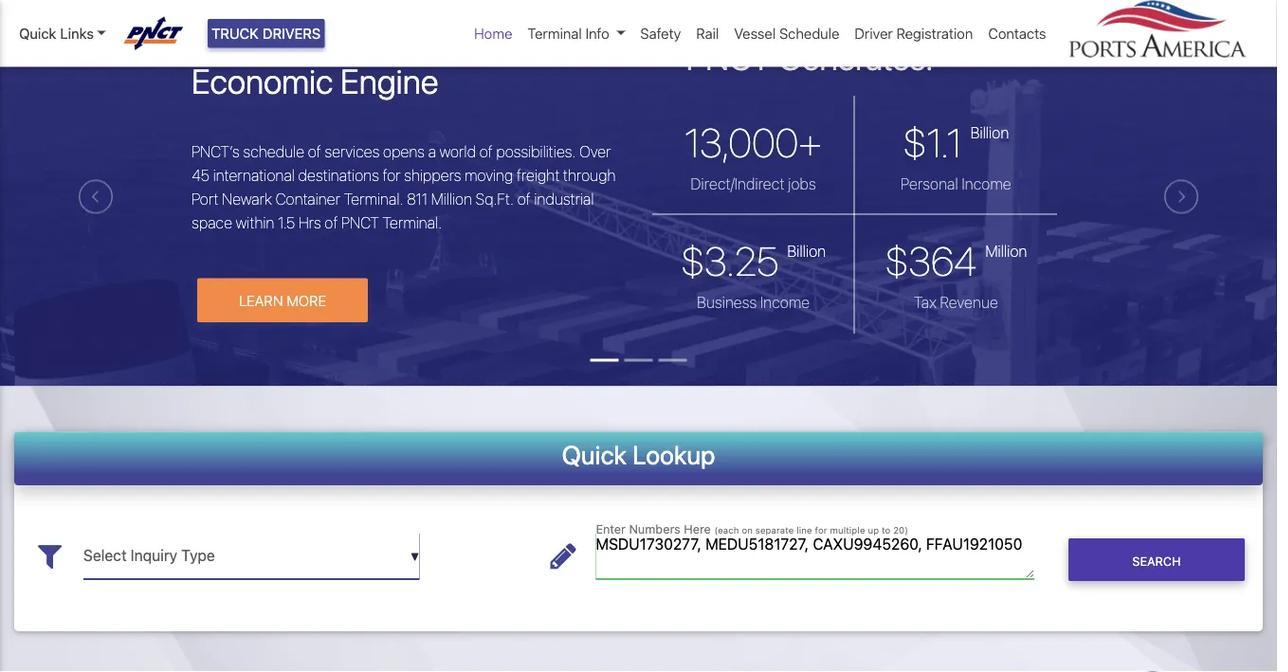 Task type: vqa. For each thing, say whether or not it's contained in the screenshot.
PNCT's on the left top of the page
yes



Task type: describe. For each thing, give the bounding box(es) containing it.
safety
[[640, 25, 681, 42]]

driver registration
[[855, 25, 973, 42]]

income for $3.25
[[760, 294, 810, 312]]

personal income
[[901, 175, 1012, 193]]

numbers
[[629, 522, 681, 536]]

truck drivers
[[212, 25, 321, 42]]

vessel schedule
[[734, 25, 840, 42]]

of up moving
[[480, 143, 493, 161]]

industrial
[[534, 190, 594, 208]]

separate
[[756, 525, 794, 536]]

truck
[[212, 25, 259, 42]]

quick links
[[19, 25, 94, 42]]

safety link
[[633, 15, 689, 52]]

learn more button
[[197, 279, 368, 323]]

home
[[474, 25, 512, 42]]

0 vertical spatial terminal.
[[344, 190, 404, 208]]

container
[[276, 190, 340, 208]]

$364 million
[[885, 238, 1027, 285]]

schedule
[[780, 25, 840, 42]]

truck drivers link
[[208, 19, 325, 48]]

million inside $364 million
[[986, 242, 1027, 260]]

of right "hrs"
[[325, 214, 338, 232]]

to
[[882, 525, 891, 536]]

sq.ft.
[[476, 190, 514, 208]]

economic
[[192, 61, 333, 102]]

quick lookup
[[562, 440, 715, 470]]

pnct's schedule of services opens a world of possibilities.                                 over 45 international destinations for shippers moving freight through port newark container terminal.                                 811 million sq.ft. of industrial space within 1.5 hrs of pnct terminal.
[[192, 143, 616, 232]]

home link
[[467, 15, 520, 52]]

shippers
[[404, 167, 461, 185]]

direct/indirect
[[691, 175, 785, 193]]

driver registration link
[[847, 15, 981, 52]]

a
[[428, 143, 436, 161]]

world
[[440, 143, 476, 161]]

lookup
[[633, 440, 715, 470]]

port
[[192, 190, 219, 208]]

personal
[[901, 175, 958, 193]]

811
[[407, 190, 428, 208]]

search button
[[1069, 539, 1245, 582]]

within
[[236, 214, 274, 232]]

drivers
[[263, 25, 321, 42]]

info
[[586, 25, 610, 42]]

enter
[[596, 522, 626, 536]]

tax
[[914, 294, 937, 312]]

driver
[[855, 25, 893, 42]]

rail link
[[689, 15, 727, 52]]

quick for quick links
[[19, 25, 56, 42]]

20)
[[893, 525, 909, 536]]

business income
[[697, 294, 810, 312]]

contacts
[[989, 25, 1046, 42]]

45
[[192, 167, 210, 185]]

pnct inside pnct's schedule of services opens a world of possibilities.                                 over 45 international destinations for shippers moving freight through port newark container terminal.                                 811 million sq.ft. of industrial space within 1.5 hrs of pnct terminal.
[[341, 214, 379, 232]]

multiple
[[830, 525, 865, 536]]

revenue
[[940, 294, 998, 312]]

contacts link
[[981, 15, 1054, 52]]

learn
[[239, 292, 283, 309]]



Task type: locate. For each thing, give the bounding box(es) containing it.
economic engine
[[192, 61, 439, 102]]

13,000+ direct/indirect jobs
[[685, 119, 822, 193]]

0 vertical spatial pnct
[[686, 37, 771, 77]]

vessel schedule link
[[727, 15, 847, 52]]

0 horizontal spatial pnct
[[341, 214, 379, 232]]

learn more
[[239, 292, 326, 309]]

on
[[742, 525, 753, 536]]

for right line
[[815, 525, 827, 536]]

13,000+
[[685, 119, 822, 166]]

million
[[431, 190, 472, 208], [986, 242, 1027, 260]]

engine
[[341, 61, 439, 102]]

up
[[868, 525, 879, 536]]

$1.1 billion
[[903, 119, 1009, 166]]

hrs
[[299, 214, 321, 232]]

business
[[697, 294, 757, 312]]

1 horizontal spatial for
[[815, 525, 827, 536]]

1 vertical spatial pnct
[[341, 214, 379, 232]]

quick up enter
[[562, 440, 627, 470]]

1 vertical spatial quick
[[562, 440, 627, 470]]

income for $1.1
[[962, 175, 1012, 193]]

search
[[1133, 554, 1181, 568]]

0 vertical spatial million
[[431, 190, 472, 208]]

billion down jobs
[[788, 242, 826, 260]]

terminal. down 811
[[383, 214, 442, 232]]

for inside pnct's schedule of services opens a world of possibilities.                                 over 45 international destinations for shippers moving freight through port newark container terminal.                                 811 million sq.ft. of industrial space within 1.5 hrs of pnct terminal.
[[383, 167, 401, 185]]

0 horizontal spatial billion
[[788, 242, 826, 260]]

income down $1.1 billion
[[962, 175, 1012, 193]]

billion inside $1.1 billion
[[971, 124, 1009, 142]]

jobs
[[788, 175, 816, 193]]

newark
[[222, 190, 272, 208]]

enter numbers here (each on separate line for multiple up to 20)
[[596, 522, 909, 536]]

(each
[[714, 525, 739, 536]]

links
[[60, 25, 94, 42]]

1.5
[[278, 214, 295, 232]]

quick
[[19, 25, 56, 42], [562, 440, 627, 470]]

billion inside $3.25 billion
[[788, 242, 826, 260]]

$1.1
[[903, 119, 962, 166]]

1 vertical spatial billion
[[788, 242, 826, 260]]

of down freight on the top left of page
[[517, 190, 531, 208]]

terminal info
[[528, 25, 610, 42]]

terminal. down destinations
[[344, 190, 404, 208]]

pnct's
[[192, 143, 240, 161]]

billion right $1.1
[[971, 124, 1009, 142]]

billion
[[971, 124, 1009, 142], [788, 242, 826, 260]]

of up destinations
[[308, 143, 321, 161]]

quick for quick lookup
[[562, 440, 627, 470]]

quick links link
[[19, 23, 106, 44]]

quick left 'links'
[[19, 25, 56, 42]]

for inside enter numbers here (each on separate line for multiple up to 20)
[[815, 525, 827, 536]]

$3.25 billion
[[681, 238, 826, 285]]

▼
[[411, 551, 419, 564]]

$364
[[885, 238, 977, 285]]

0 vertical spatial quick
[[19, 25, 56, 42]]

1 horizontal spatial million
[[986, 242, 1027, 260]]

1 vertical spatial million
[[986, 242, 1027, 260]]

0 vertical spatial billion
[[971, 124, 1009, 142]]

0 horizontal spatial for
[[383, 167, 401, 185]]

over
[[580, 143, 611, 161]]

welcome to port newmark container terminal image
[[0, 8, 1277, 493]]

1 vertical spatial terminal.
[[383, 214, 442, 232]]

0 vertical spatial for
[[383, 167, 401, 185]]

1 horizontal spatial quick
[[562, 440, 627, 470]]

income
[[962, 175, 1012, 193], [760, 294, 810, 312]]

0 horizontal spatial million
[[431, 190, 472, 208]]

for
[[383, 167, 401, 185], [815, 525, 827, 536]]

1 vertical spatial income
[[760, 294, 810, 312]]

freight
[[517, 167, 560, 185]]

registration
[[897, 25, 973, 42]]

pnct generates:
[[686, 37, 933, 77]]

rail
[[696, 25, 719, 42]]

terminal
[[528, 25, 582, 42]]

here
[[684, 522, 711, 536]]

billion for $3.25
[[788, 242, 826, 260]]

1 horizontal spatial billion
[[971, 124, 1009, 142]]

terminal.
[[344, 190, 404, 208], [383, 214, 442, 232]]

through
[[563, 167, 616, 185]]

billion for $1.1
[[971, 124, 1009, 142]]

1 vertical spatial for
[[815, 525, 827, 536]]

line
[[797, 525, 812, 536]]

international
[[213, 167, 295, 185]]

0 horizontal spatial quick
[[19, 25, 56, 42]]

vessel
[[734, 25, 776, 42]]

0 horizontal spatial income
[[760, 294, 810, 312]]

1 horizontal spatial income
[[962, 175, 1012, 193]]

more
[[287, 292, 326, 309]]

income down $3.25 billion
[[760, 294, 810, 312]]

million down 'shippers'
[[431, 190, 472, 208]]

million up the revenue
[[986, 242, 1027, 260]]

services
[[325, 143, 380, 161]]

generates:
[[778, 37, 933, 77]]

of
[[308, 143, 321, 161], [480, 143, 493, 161], [517, 190, 531, 208], [325, 214, 338, 232]]

1 horizontal spatial pnct
[[686, 37, 771, 77]]

terminal info link
[[520, 15, 633, 52]]

for down opens
[[383, 167, 401, 185]]

destinations
[[298, 167, 379, 185]]

space
[[192, 214, 232, 232]]

$3.25
[[681, 238, 779, 285]]

None text field
[[83, 534, 419, 580], [596, 534, 1034, 580], [83, 534, 419, 580], [596, 534, 1034, 580]]

possibilities.
[[496, 143, 576, 161]]

alert
[[0, 0, 1277, 8]]

opens
[[383, 143, 425, 161]]

schedule
[[243, 143, 304, 161]]

moving
[[465, 167, 513, 185]]

0 vertical spatial income
[[962, 175, 1012, 193]]

pnct
[[686, 37, 771, 77], [341, 214, 379, 232]]

million inside pnct's schedule of services opens a world of possibilities.                                 over 45 international destinations for shippers moving freight through port newark container terminal.                                 811 million sq.ft. of industrial space within 1.5 hrs of pnct terminal.
[[431, 190, 472, 208]]

tax revenue
[[914, 294, 998, 312]]



